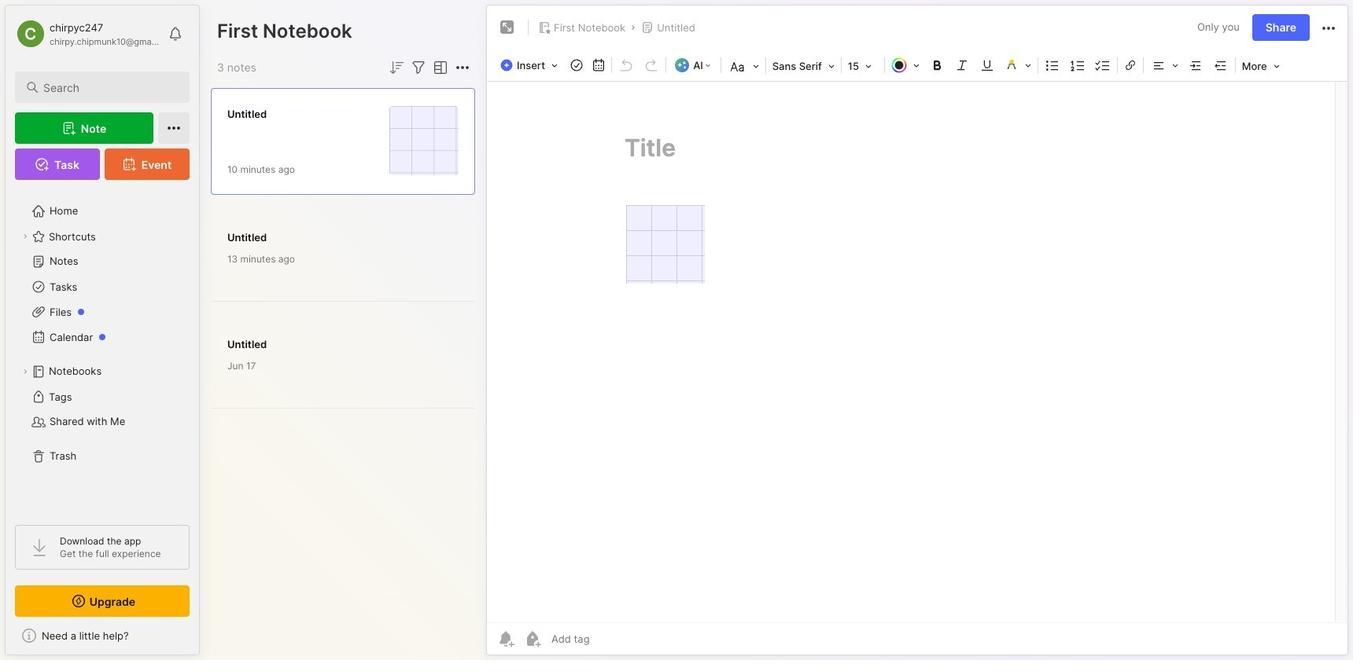 Task type: vqa. For each thing, say whether or not it's contained in the screenshot.
the top with
no



Task type: describe. For each thing, give the bounding box(es) containing it.
indent image
[[1185, 54, 1207, 76]]

Heading level field
[[723, 55, 764, 77]]

bulleted list image
[[1041, 54, 1063, 76]]

Insert field
[[496, 54, 566, 76]]

1 vertical spatial more actions field
[[453, 58, 472, 77]]

italic image
[[951, 54, 973, 76]]

Add tag field
[[550, 632, 669, 647]]

insert link image
[[1121, 54, 1140, 76]]

main element
[[0, 0, 205, 661]]

Add filters field
[[409, 58, 428, 77]]

Note Editor text field
[[487, 81, 1348, 623]]

Account field
[[15, 18, 160, 50]]

thumbnail image
[[389, 106, 459, 175]]

task image
[[567, 54, 586, 76]]

expand note image
[[498, 18, 517, 37]]

calendar event image
[[589, 54, 608, 76]]

Sort options field
[[387, 58, 406, 77]]

underline image
[[976, 54, 998, 76]]

View options field
[[428, 58, 450, 77]]

0 vertical spatial more actions image
[[1319, 19, 1338, 38]]

Highlight field
[[1000, 54, 1036, 76]]

outdent image
[[1210, 54, 1232, 76]]

Search text field
[[43, 80, 175, 95]]

NEED A LITTLE HELP? field
[[6, 624, 199, 649]]



Task type: locate. For each thing, give the bounding box(es) containing it.
1 vertical spatial more actions image
[[453, 58, 472, 77]]

add a reminder image
[[496, 630, 515, 649]]

Font family field
[[768, 55, 839, 77]]

More actions field
[[1319, 17, 1338, 38], [453, 58, 472, 77]]

0 vertical spatial more actions field
[[1319, 17, 1338, 38]]

add tag image
[[523, 630, 542, 649]]

click to collapse image
[[193, 629, 205, 648]]

More field
[[1237, 55, 1284, 77]]

numbered list image
[[1067, 54, 1089, 76]]

1 horizontal spatial more actions field
[[1319, 17, 1338, 38]]

expand notebooks image
[[20, 367, 30, 377]]

1 horizontal spatial more actions image
[[1319, 19, 1338, 38]]

checklist image
[[1092, 54, 1114, 76]]

none search field inside 'main' element
[[43, 78, 175, 97]]

Font color field
[[886, 54, 924, 76]]

None search field
[[43, 78, 175, 97]]

more actions image
[[1319, 19, 1338, 38], [453, 58, 472, 77]]

0 horizontal spatial more actions image
[[453, 58, 472, 77]]

add filters image
[[409, 58, 428, 77]]

note window element
[[486, 5, 1348, 660]]

Alignment field
[[1145, 54, 1183, 76]]

Font size field
[[843, 55, 882, 77]]

0 horizontal spatial more actions field
[[453, 58, 472, 77]]

bold image
[[926, 54, 948, 76]]



